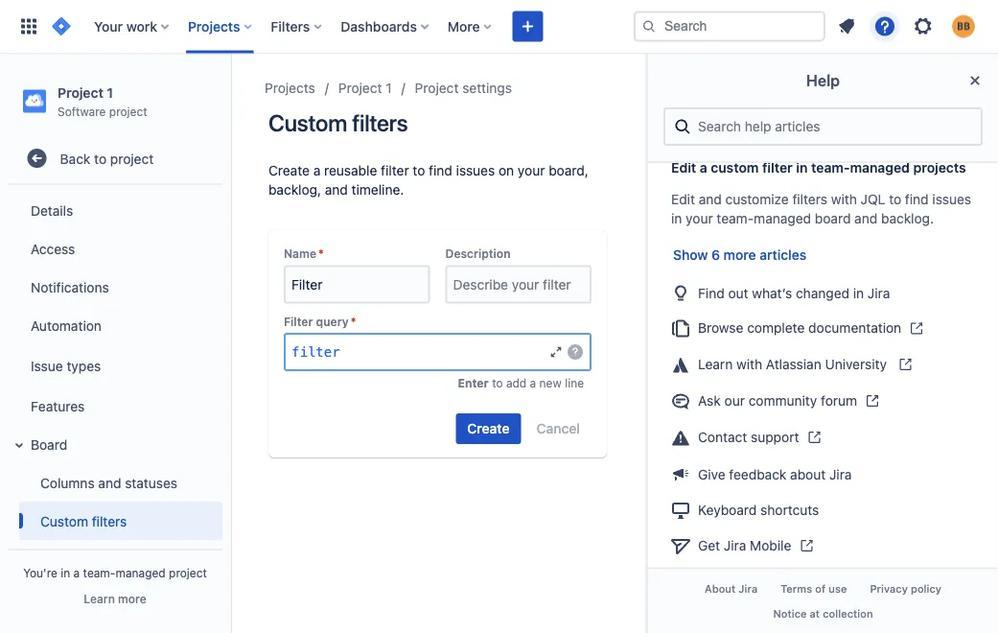 Task type: vqa. For each thing, say whether or not it's contained in the screenshot.
'page'
no



Task type: describe. For each thing, give the bounding box(es) containing it.
1 vertical spatial project
[[110, 150, 154, 166]]

Description field
[[448, 267, 590, 302]]

software
[[58, 104, 106, 118]]

group containing details
[[4, 185, 223, 633]]

to inside edit and customize filters with jql to find issues in your team-managed board and backlog.
[[890, 192, 902, 208]]

collection
[[823, 607, 874, 620]]

in right you're
[[61, 566, 70, 580]]

privacy policy
[[871, 583, 942, 596]]

filter
[[284, 315, 313, 328]]

filter inside 'field'
[[292, 344, 340, 360]]

back to project link
[[8, 139, 223, 178]]

about
[[791, 467, 826, 483]]

2 vertical spatial project
[[169, 566, 207, 580]]

columns and statuses
[[40, 475, 178, 491]]

filters inside edit and customize filters with jql to find issues in your team-managed board and backlog.
[[793, 192, 828, 208]]

changed
[[796, 285, 850, 301]]

access
[[31, 241, 75, 256]]

projects for projects link
[[265, 80, 315, 96]]

shortcuts
[[761, 503, 820, 518]]

complete
[[748, 320, 805, 336]]

university
[[826, 357, 887, 373]]

backlog.
[[882, 211, 935, 227]]

board
[[815, 211, 851, 227]]

filter for custom
[[763, 160, 793, 176]]

add
[[506, 376, 527, 390]]

show 6 more articles button
[[664, 244, 817, 267]]

filters button
[[265, 11, 329, 42]]

issue
[[31, 358, 63, 374]]

project 1 link
[[338, 77, 392, 100]]

edit for edit a custom filter in team-managed projects
[[672, 160, 697, 176]]

automation link
[[8, 306, 223, 345]]

notifications link
[[8, 268, 223, 306]]

policy
[[911, 583, 942, 596]]

issue types link
[[8, 345, 223, 387]]

learn more
[[84, 592, 146, 605]]

expand image
[[8, 434, 31, 457]]

and inside group
[[98, 475, 121, 491]]

0 horizontal spatial with
[[737, 357, 763, 373]]

filter for reusable
[[381, 163, 409, 178]]

keyboard shortcuts
[[699, 503, 820, 518]]

board,
[[549, 163, 589, 178]]

and inside create a reusable filter to find issues on your board, backlog, and timeline.
[[325, 182, 348, 198]]

more button
[[442, 11, 500, 42]]

1 horizontal spatial *
[[351, 315, 356, 328]]

to right back
[[94, 150, 107, 166]]

your profile and settings image
[[953, 15, 976, 38]]

columns and statuses link
[[19, 464, 223, 502]]

learn with atlassian university
[[699, 357, 891, 373]]

our
[[725, 393, 745, 409]]

0 horizontal spatial team-
[[83, 566, 116, 580]]

new
[[540, 376, 562, 390]]

features
[[31, 398, 85, 414]]

out
[[729, 285, 749, 301]]

projects button
[[182, 11, 259, 42]]

give feedback about jira link
[[664, 456, 983, 492]]

a right the 'add'
[[530, 376, 537, 390]]

find inside edit and customize filters with jql to find issues in your team-managed board and backlog.
[[906, 192, 929, 208]]

2 horizontal spatial team-
[[812, 160, 851, 176]]

query
[[316, 315, 349, 328]]

ask our community forum
[[699, 393, 858, 409]]

ask
[[699, 393, 721, 409]]

use
[[829, 583, 848, 596]]

automation
[[31, 317, 102, 333]]

find
[[699, 285, 725, 301]]

create for create a reusable filter to find issues on your board, backlog, and timeline.
[[269, 163, 310, 178]]

primary element
[[12, 0, 634, 53]]

your work
[[94, 18, 157, 34]]

a left custom
[[700, 160, 708, 176]]

give feedback about jira
[[699, 467, 852, 483]]

1 vertical spatial custom
[[40, 513, 88, 529]]

back to project
[[60, 150, 154, 166]]

in up edit and customize filters with jql to find issues in your team-managed board and backlog.
[[797, 160, 808, 176]]

dashboards button
[[335, 11, 436, 42]]

jql
[[861, 192, 886, 208]]

notifications
[[31, 279, 109, 295]]

of
[[816, 583, 826, 596]]

about
[[705, 583, 736, 596]]

custom filters link
[[19, 502, 223, 540]]

projects link
[[265, 77, 315, 100]]

project 1 software project
[[58, 84, 147, 118]]

Name your filter field
[[286, 267, 428, 302]]

edit and customize filters with jql to find issues in your team-managed board and backlog.
[[672, 192, 972, 227]]

notice at collection
[[774, 607, 874, 620]]

forum
[[821, 393, 858, 409]]

what's
[[753, 285, 793, 301]]

issues inside edit and customize filters with jql to find issues in your team-managed board and backlog.
[[933, 192, 972, 208]]

create image
[[517, 15, 540, 38]]

1 vertical spatial custom filters
[[40, 513, 127, 529]]

line
[[565, 376, 584, 390]]

community
[[749, 393, 818, 409]]

with inside edit and customize filters with jql to find issues in your team-managed board and backlog.
[[832, 192, 858, 208]]

to inside create a reusable filter to find issues on your board, backlog, and timeline.
[[413, 163, 425, 178]]

name *
[[284, 247, 324, 260]]

appswitcher icon image
[[17, 15, 40, 38]]

filters
[[271, 18, 310, 34]]

find inside create a reusable filter to find issues on your board, backlog, and timeline.
[[429, 163, 453, 178]]

create button
[[456, 414, 522, 444]]

backlog,
[[269, 182, 321, 198]]



Task type: locate. For each thing, give the bounding box(es) containing it.
team- inside edit and customize filters with jql to find issues in your team-managed board and backlog.
[[717, 211, 754, 227]]

find
[[429, 163, 453, 178], [906, 192, 929, 208]]

1 inside "link"
[[386, 80, 392, 96]]

0 horizontal spatial filter
[[292, 344, 340, 360]]

learn inside button
[[84, 592, 115, 605]]

managed up jql
[[851, 160, 910, 176]]

custom filters down columns
[[40, 513, 127, 529]]

filter up the timeline.
[[381, 163, 409, 178]]

1 inside project 1 software project
[[107, 84, 113, 100]]

more inside button
[[118, 592, 146, 605]]

team- down search help articles field
[[812, 160, 851, 176]]

about jira button
[[694, 577, 770, 601]]

0 horizontal spatial project
[[58, 84, 103, 100]]

project right software
[[109, 104, 147, 118]]

1 horizontal spatial filter
[[381, 163, 409, 178]]

customize
[[726, 192, 789, 208]]

project up details link
[[110, 150, 154, 166]]

1 vertical spatial managed
[[754, 211, 812, 227]]

in up the show
[[672, 211, 683, 227]]

create
[[269, 163, 310, 178], [468, 421, 510, 437]]

to
[[94, 150, 107, 166], [413, 163, 425, 178], [890, 192, 902, 208], [492, 376, 503, 390]]

0 vertical spatial find
[[429, 163, 453, 178]]

1 down dashboards "dropdown button"
[[386, 80, 392, 96]]

1 for project 1
[[386, 80, 392, 96]]

* right query
[[351, 315, 356, 328]]

feedback
[[730, 467, 787, 483]]

issues
[[456, 163, 495, 178], [933, 192, 972, 208]]

help
[[807, 71, 841, 90]]

1 vertical spatial team-
[[717, 211, 754, 227]]

2 vertical spatial team-
[[83, 566, 116, 580]]

0 horizontal spatial filters
[[92, 513, 127, 529]]

filter inside create a reusable filter to find issues on your board, backlog, and timeline.
[[381, 163, 409, 178]]

2 edit from the top
[[672, 192, 696, 208]]

0 vertical spatial learn
[[699, 357, 733, 373]]

issues inside create a reusable filter to find issues on your board, backlog, and timeline.
[[456, 163, 495, 178]]

1 horizontal spatial 1
[[386, 80, 392, 96]]

project for project 1
[[338, 80, 382, 96]]

custom
[[711, 160, 759, 176]]

your
[[94, 18, 123, 34]]

project inside project 1 software project
[[58, 84, 103, 100]]

2 vertical spatial filters
[[92, 513, 127, 529]]

to left the 'add'
[[492, 376, 503, 390]]

0 vertical spatial your
[[518, 163, 545, 178]]

0 vertical spatial issues
[[456, 163, 495, 178]]

you're
[[23, 566, 57, 580]]

0 vertical spatial create
[[269, 163, 310, 178]]

0 vertical spatial team-
[[812, 160, 851, 176]]

support
[[751, 430, 800, 446]]

0 horizontal spatial more
[[118, 592, 146, 605]]

1 horizontal spatial issues
[[933, 192, 972, 208]]

reusable
[[324, 163, 377, 178]]

1 vertical spatial issues
[[933, 192, 972, 208]]

about jira
[[705, 583, 758, 596]]

1 vertical spatial find
[[906, 192, 929, 208]]

filter up "customize"
[[763, 160, 793, 176]]

0 horizontal spatial find
[[429, 163, 453, 178]]

0 horizontal spatial custom
[[40, 513, 88, 529]]

0 vertical spatial custom filters
[[269, 109, 408, 136]]

get jira mobile
[[699, 538, 792, 554]]

1
[[386, 80, 392, 96], [107, 84, 113, 100]]

issue types
[[31, 358, 101, 374]]

0 horizontal spatial projects
[[188, 18, 240, 34]]

create up backlog,
[[269, 163, 310, 178]]

settings
[[463, 80, 512, 96]]

1 horizontal spatial more
[[724, 248, 757, 263]]

create inside button
[[468, 421, 510, 437]]

give
[[699, 467, 726, 483]]

your inside create a reusable filter to find issues on your board, backlog, and timeline.
[[518, 163, 545, 178]]

projects inside dropdown button
[[188, 18, 240, 34]]

learn down you're in a team-managed project
[[84, 592, 115, 605]]

managed up 'learn more'
[[116, 566, 166, 580]]

2 vertical spatial managed
[[116, 566, 166, 580]]

0 horizontal spatial create
[[269, 163, 310, 178]]

to right reusable
[[413, 163, 425, 178]]

work
[[126, 18, 157, 34]]

0 horizontal spatial issues
[[456, 163, 495, 178]]

edit a custom filter in team-managed projects
[[672, 160, 967, 176]]

browse complete documentation
[[699, 320, 902, 336]]

0 horizontal spatial *
[[319, 247, 324, 260]]

JQL query field
[[286, 335, 549, 369]]

in up the documentation
[[854, 285, 865, 301]]

sidebar navigation image
[[209, 77, 251, 115]]

find out what's changed in jira
[[699, 285, 891, 301]]

filter query *
[[284, 315, 356, 328]]

access link
[[8, 230, 223, 268]]

and down reusable
[[325, 182, 348, 198]]

0 vertical spatial projects
[[188, 18, 240, 34]]

1 horizontal spatial project
[[338, 80, 382, 96]]

project up software
[[58, 84, 103, 100]]

your up the show
[[686, 211, 713, 227]]

browse complete documentation link
[[664, 311, 983, 347]]

a right you're
[[74, 566, 80, 580]]

syntax help image
[[568, 344, 583, 360]]

1 for project 1 software project
[[107, 84, 113, 100]]

managed inside edit and customize filters with jql to find issues in your team-managed board and backlog.
[[754, 211, 812, 227]]

custom down projects link
[[269, 109, 347, 136]]

2 horizontal spatial managed
[[851, 160, 910, 176]]

custom down columns
[[40, 513, 88, 529]]

filter down filter query *
[[292, 344, 340, 360]]

1 vertical spatial more
[[118, 592, 146, 605]]

a up backlog,
[[313, 163, 321, 178]]

project down dashboards at the left of the page
[[338, 80, 382, 96]]

1 horizontal spatial with
[[832, 192, 858, 208]]

create down enter
[[468, 421, 510, 437]]

learn with atlassian university link
[[664, 347, 983, 384]]

1 horizontal spatial learn
[[699, 357, 733, 373]]

Search help articles field
[[693, 109, 974, 144]]

custom filters down the project 1 "link"
[[269, 109, 408, 136]]

find out what's changed in jira link
[[664, 275, 983, 311]]

1 horizontal spatial managed
[[754, 211, 812, 227]]

features link
[[8, 387, 223, 425]]

0 horizontal spatial custom filters
[[40, 513, 127, 529]]

* right name
[[319, 247, 324, 260]]

learn for learn more
[[84, 592, 115, 605]]

contact support link
[[664, 420, 983, 456]]

1 horizontal spatial projects
[[265, 80, 315, 96]]

terms of use link
[[770, 577, 859, 601]]

team- down "customize"
[[717, 211, 754, 227]]

learn down browse at the right bottom
[[699, 357, 733, 373]]

notice
[[774, 607, 807, 620]]

in inside find out what's changed in jira link
[[854, 285, 865, 301]]

privacy policy link
[[859, 577, 954, 601]]

1 horizontal spatial custom
[[269, 109, 347, 136]]

1 vertical spatial *
[[351, 315, 356, 328]]

1 vertical spatial your
[[686, 211, 713, 227]]

in
[[797, 160, 808, 176], [672, 211, 683, 227], [854, 285, 865, 301], [61, 566, 70, 580]]

0 vertical spatial managed
[[851, 160, 910, 176]]

get
[[699, 538, 721, 554]]

banner containing your work
[[0, 0, 999, 54]]

with up 'our'
[[737, 357, 763, 373]]

columns
[[40, 475, 95, 491]]

more down you're in a team-managed project
[[118, 592, 146, 605]]

timeline.
[[352, 182, 404, 198]]

contact support
[[699, 430, 800, 446]]

find left on
[[429, 163, 453, 178]]

your right on
[[518, 163, 545, 178]]

project left settings
[[415, 80, 459, 96]]

team- up 'learn more'
[[83, 566, 116, 580]]

to right jql
[[890, 192, 902, 208]]

project settings link
[[415, 77, 512, 100]]

custom filters
[[269, 109, 408, 136], [40, 513, 127, 529]]

0 horizontal spatial learn
[[84, 592, 115, 605]]

jira
[[868, 285, 891, 301], [830, 467, 852, 483], [724, 538, 747, 554], [739, 583, 758, 596]]

1 vertical spatial filters
[[793, 192, 828, 208]]

6
[[712, 248, 721, 263]]

keyboard shortcuts link
[[664, 492, 983, 528]]

ask our community forum link
[[664, 384, 983, 420]]

1 horizontal spatial filters
[[352, 109, 408, 136]]

on
[[499, 163, 514, 178]]

1 horizontal spatial custom filters
[[269, 109, 408, 136]]

projects up 'sidebar navigation' 'image'
[[188, 18, 240, 34]]

0 vertical spatial project
[[109, 104, 147, 118]]

jira inside button
[[739, 583, 758, 596]]

edit for edit and customize filters with jql to find issues in your team-managed board and backlog.
[[672, 192, 696, 208]]

project 1
[[338, 80, 392, 96]]

Search field
[[634, 11, 826, 42]]

1 vertical spatial learn
[[84, 592, 115, 605]]

mobile
[[750, 538, 792, 554]]

1 edit from the top
[[672, 160, 697, 176]]

and down custom
[[699, 192, 722, 208]]

and down jql
[[855, 211, 878, 227]]

projects
[[914, 160, 967, 176]]

0 vertical spatial *
[[319, 247, 324, 260]]

managed down "customize"
[[754, 211, 812, 227]]

group
[[4, 185, 223, 633]]

privacy
[[871, 583, 908, 596]]

description
[[446, 247, 511, 260]]

settings image
[[912, 15, 935, 38]]

1 vertical spatial projects
[[265, 80, 315, 96]]

notifications image
[[836, 15, 859, 38]]

more inside button
[[724, 248, 757, 263]]

2 horizontal spatial filters
[[793, 192, 828, 208]]

2 horizontal spatial filter
[[763, 160, 793, 176]]

create for create
[[468, 421, 510, 437]]

0 vertical spatial edit
[[672, 160, 697, 176]]

0 horizontal spatial your
[[518, 163, 545, 178]]

notice at collection link
[[762, 601, 885, 626]]

show
[[674, 248, 708, 263]]

find up backlog.
[[906, 192, 929, 208]]

jira software image
[[50, 15, 73, 38], [50, 15, 73, 38]]

search image
[[642, 19, 657, 34]]

0 horizontal spatial managed
[[116, 566, 166, 580]]

filters inside custom filters link
[[92, 513, 127, 529]]

2 horizontal spatial project
[[415, 80, 459, 96]]

keyboard
[[699, 503, 757, 518]]

documentation
[[809, 320, 902, 336]]

projects for projects dropdown button
[[188, 18, 240, 34]]

project inside project 1 software project
[[109, 104, 147, 118]]

help image
[[874, 15, 897, 38]]

0 vertical spatial filters
[[352, 109, 408, 136]]

edit up the show
[[672, 192, 696, 208]]

back
[[60, 150, 91, 166]]

show 6 more articles
[[674, 248, 807, 263]]

managed
[[851, 160, 910, 176], [754, 211, 812, 227], [116, 566, 166, 580]]

project down custom filters link
[[169, 566, 207, 580]]

banner
[[0, 0, 999, 54]]

0 vertical spatial custom
[[269, 109, 347, 136]]

terms of use
[[781, 583, 848, 596]]

more
[[724, 248, 757, 263], [118, 592, 146, 605]]

1 up back to project
[[107, 84, 113, 100]]

filters down the columns and statuses
[[92, 513, 127, 529]]

with
[[832, 192, 858, 208], [737, 357, 763, 373]]

a inside create a reusable filter to find issues on your board, backlog, and timeline.
[[313, 163, 321, 178]]

in inside edit and customize filters with jql to find issues in your team-managed board and backlog.
[[672, 211, 683, 227]]

create a reusable filter to find issues on your board, backlog, and timeline.
[[269, 163, 589, 198]]

with up board on the right top
[[832, 192, 858, 208]]

1 vertical spatial create
[[468, 421, 510, 437]]

statuses
[[125, 475, 178, 491]]

terms
[[781, 583, 813, 596]]

project settings
[[415, 80, 512, 96]]

edit inside edit and customize filters with jql to find issues in your team-managed board and backlog.
[[672, 192, 696, 208]]

filters down the project 1 "link"
[[352, 109, 408, 136]]

team-
[[812, 160, 851, 176], [717, 211, 754, 227], [83, 566, 116, 580]]

1 horizontal spatial find
[[906, 192, 929, 208]]

1 horizontal spatial your
[[686, 211, 713, 227]]

0 horizontal spatial 1
[[107, 84, 113, 100]]

create inside create a reusable filter to find issues on your board, backlog, and timeline.
[[269, 163, 310, 178]]

1 horizontal spatial create
[[468, 421, 510, 437]]

close image
[[964, 69, 987, 92]]

types
[[67, 358, 101, 374]]

board
[[31, 436, 67, 452]]

custom
[[269, 109, 347, 136], [40, 513, 88, 529]]

issues left on
[[456, 163, 495, 178]]

0 vertical spatial more
[[724, 248, 757, 263]]

learn for learn with atlassian university
[[699, 357, 733, 373]]

edit left custom
[[672, 160, 697, 176]]

filters
[[352, 109, 408, 136], [793, 192, 828, 208], [92, 513, 127, 529]]

project for project settings
[[415, 80, 459, 96]]

editor image
[[549, 344, 564, 360]]

your inside edit and customize filters with jql to find issues in your team-managed board and backlog.
[[686, 211, 713, 227]]

1 horizontal spatial team-
[[717, 211, 754, 227]]

more right the "6"
[[724, 248, 757, 263]]

filters up board on the right top
[[793, 192, 828, 208]]

and down "board" button
[[98, 475, 121, 491]]

details link
[[8, 191, 223, 230]]

at
[[810, 607, 820, 620]]

project inside "link"
[[338, 80, 382, 96]]

your work button
[[88, 11, 177, 42]]

issues down projects
[[933, 192, 972, 208]]

1 vertical spatial with
[[737, 357, 763, 373]]

projects right 'sidebar navigation' 'image'
[[265, 80, 315, 96]]

0 vertical spatial with
[[832, 192, 858, 208]]

1 vertical spatial edit
[[672, 192, 696, 208]]

name
[[284, 247, 317, 260]]



